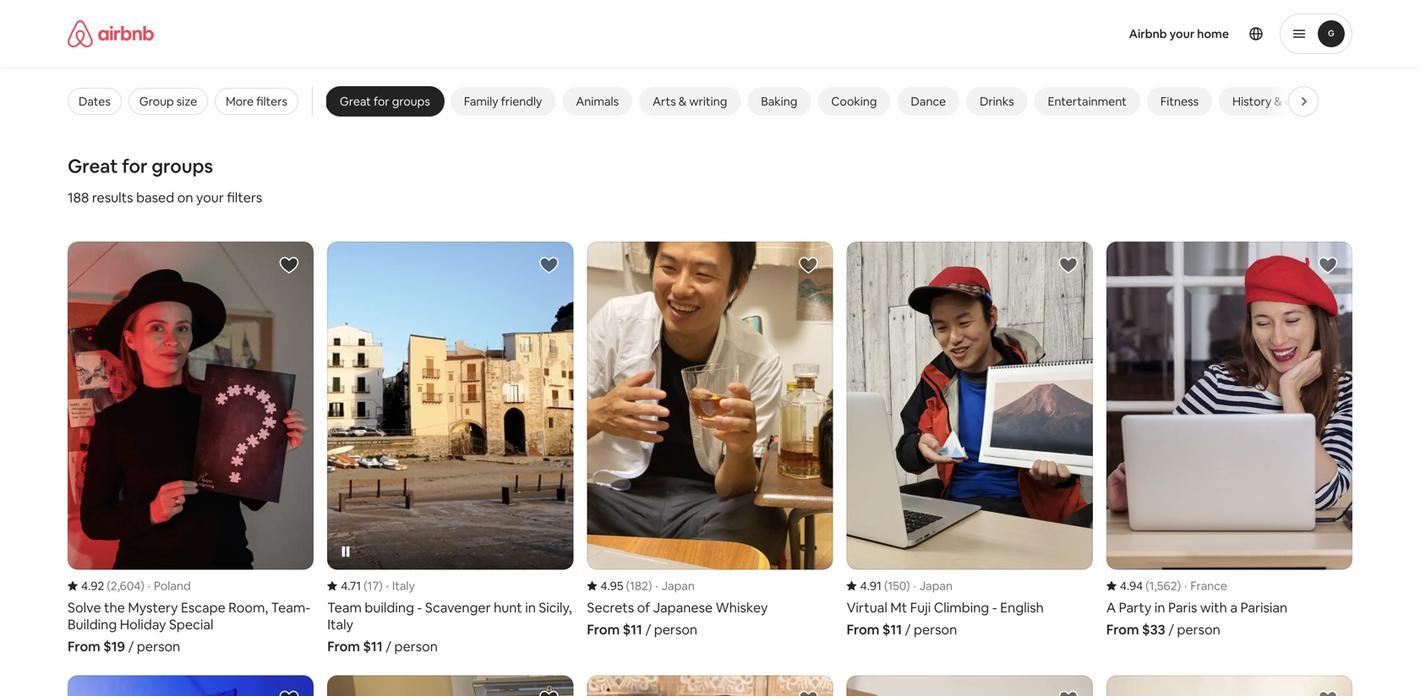 Task type: locate. For each thing, give the bounding box(es) containing it.
· japan inside virtual mt fuji climbing - english group
[[914, 579, 953, 594]]

· for 4.71 ( 17 )
[[386, 579, 389, 594]]

france
[[1191, 579, 1228, 594]]

/ inside virtual mt fuji climbing - english group
[[906, 621, 911, 639]]

for inside button
[[374, 94, 390, 109]]

2 horizontal spatial from $11 / person
[[847, 621, 958, 639]]

from for 4.92
[[68, 638, 100, 656]]

) inside virtual mt fuji climbing - english group
[[907, 579, 911, 594]]

person for 4.71 ( 17 )
[[395, 638, 438, 656]]

188 results based on your filters
[[68, 189, 262, 206]]

( for 17
[[364, 579, 368, 594]]

)
[[141, 579, 144, 594], [379, 579, 383, 594], [649, 579, 652, 594], [907, 579, 911, 594], [1178, 579, 1182, 594]]

japan right 182
[[662, 579, 695, 594]]

rating 4.91 out of 5; 150 reviews image
[[847, 579, 911, 594]]

1,562
[[1150, 579, 1178, 594]]

family friendly
[[464, 94, 542, 109]]

2 japan from the left
[[920, 579, 953, 594]]

$11 down 17
[[363, 638, 383, 656]]

groups
[[392, 94, 430, 109], [152, 154, 213, 178]]

2 horizontal spatial $11
[[883, 621, 903, 639]]

· inside team building - scavenger hunt in sicily, italy group
[[386, 579, 389, 594]]

from $11 / person inside secrets of japanese whiskey group
[[587, 621, 698, 639]]

more
[[226, 94, 254, 109]]

) for 4.92 ( 2,604 )
[[141, 579, 144, 594]]

) right 4.91 on the bottom right
[[907, 579, 911, 594]]

/ inside secrets of japanese whiskey group
[[646, 621, 651, 639]]

( right '4.94'
[[1146, 579, 1150, 594]]

from $11 / person down 182
[[587, 621, 698, 639]]

profile element
[[858, 0, 1353, 68]]

( inside team building - scavenger hunt in sicily, italy group
[[364, 579, 368, 594]]

from inside a party in paris with a parisian group
[[1107, 621, 1140, 639]]

& left culture
[[1275, 94, 1283, 109]]

/ down · italy
[[386, 638, 392, 656]]

0 horizontal spatial for
[[122, 154, 148, 178]]

$11 inside secrets of japanese whiskey group
[[623, 621, 643, 639]]

2 · japan from the left
[[914, 579, 953, 594]]

person inside a party in paris with a parisian group
[[1178, 621, 1221, 639]]

· left the poland
[[148, 579, 151, 594]]

from down 4.95
[[587, 621, 620, 639]]

1 horizontal spatial your
[[1170, 26, 1195, 41]]

culture
[[1286, 94, 1324, 109]]

) inside secrets of japanese whiskey group
[[649, 579, 652, 594]]

( right 4.71
[[364, 579, 368, 594]]

) left · italy
[[379, 579, 383, 594]]

· japan inside secrets of japanese whiskey group
[[656, 579, 695, 594]]

1 · japan from the left
[[656, 579, 695, 594]]

from inside team building - scavenger hunt in sicily, italy group
[[327, 638, 360, 656]]

$11 down 4.95 ( 182 )
[[623, 621, 643, 639]]

) left · poland
[[141, 579, 144, 594]]

filters right on
[[227, 189, 262, 206]]

groups inside button
[[392, 94, 430, 109]]

/ inside team building - scavenger hunt in sicily, italy group
[[386, 638, 392, 656]]

0 horizontal spatial groups
[[152, 154, 213, 178]]

1 horizontal spatial groups
[[392, 94, 430, 109]]

0 vertical spatial for
[[374, 94, 390, 109]]

person inside team building - scavenger hunt in sicily, italy group
[[395, 638, 438, 656]]

0 vertical spatial your
[[1170, 26, 1195, 41]]

arts & writing element
[[653, 94, 728, 109]]

from left $19
[[68, 638, 100, 656]]

fitness button
[[1148, 87, 1213, 116]]

4.95
[[601, 579, 624, 594]]

1 vertical spatial groups
[[152, 154, 213, 178]]

filters right the 'more'
[[256, 94, 288, 109]]

baking element
[[762, 94, 798, 109]]

5 ) from the left
[[1178, 579, 1182, 594]]

2 · from the left
[[386, 579, 389, 594]]

0 horizontal spatial $11
[[363, 638, 383, 656]]

baking button
[[748, 87, 811, 116]]

1 ) from the left
[[141, 579, 144, 594]]

· for 4.95 ( 182 )
[[656, 579, 659, 594]]

( right 4.91 on the bottom right
[[885, 579, 888, 594]]

rating 4.95 out of 5; 182 reviews image
[[587, 579, 652, 594]]

from $11 / person inside virtual mt fuji climbing - english group
[[847, 621, 958, 639]]

0 horizontal spatial from $11 / person
[[327, 638, 438, 656]]

your left home
[[1170, 26, 1195, 41]]

dance
[[911, 94, 947, 109]]

from for 4.95
[[587, 621, 620, 639]]

3 ) from the left
[[649, 579, 652, 594]]

3 ( from the left
[[626, 579, 630, 594]]

· italy
[[386, 579, 415, 594]]

) for 4.95 ( 182 )
[[649, 579, 652, 594]]

/
[[646, 621, 651, 639], [906, 621, 911, 639], [1169, 621, 1175, 639], [128, 638, 134, 656], [386, 638, 392, 656]]

0 vertical spatial great
[[340, 94, 371, 109]]

· right 182
[[656, 579, 659, 594]]

from for 4.94
[[1107, 621, 1140, 639]]

from down 4.71
[[327, 638, 360, 656]]

· japan right the 150
[[914, 579, 953, 594]]

· japan
[[656, 579, 695, 594], [914, 579, 953, 594]]

· japan right 182
[[656, 579, 695, 594]]

) inside team building - scavenger hunt in sicily, italy group
[[379, 579, 383, 594]]

$11 down the 150
[[883, 621, 903, 639]]

groups up on
[[152, 154, 213, 178]]

0 vertical spatial great for groups
[[340, 94, 430, 109]]

2 & from the left
[[1275, 94, 1283, 109]]

group size
[[139, 94, 197, 109]]

150
[[888, 579, 907, 594]]

( inside secrets of japanese whiskey group
[[626, 579, 630, 594]]

1 horizontal spatial for
[[374, 94, 390, 109]]

person inside virtual mt fuji climbing - english group
[[914, 621, 958, 639]]

japan inside virtual mt fuji climbing - english group
[[920, 579, 953, 594]]

· inside solve the mystery escape room, team-building holiday special group
[[148, 579, 151, 594]]

) for 4.94 ( 1,562 )
[[1178, 579, 1182, 594]]

cooking element
[[832, 94, 878, 109]]

filters inside button
[[256, 94, 288, 109]]

from inside solve the mystery escape room, team-building holiday special group
[[68, 638, 100, 656]]

from $11 / person
[[587, 621, 698, 639], [847, 621, 958, 639], [327, 638, 438, 656]]

/ right $33
[[1169, 621, 1175, 639]]

0 horizontal spatial · japan
[[656, 579, 695, 594]]

4.91 ( 150 )
[[861, 579, 911, 594]]

4 ) from the left
[[907, 579, 911, 594]]

size
[[177, 94, 197, 109]]

person
[[654, 621, 698, 639], [914, 621, 958, 639], [1178, 621, 1221, 639], [137, 638, 180, 656], [395, 638, 438, 656]]

japan for 4.95 ( 182 )
[[662, 579, 695, 594]]

for
[[374, 94, 390, 109], [122, 154, 148, 178]]

$11
[[623, 621, 643, 639], [883, 621, 903, 639], [363, 638, 383, 656]]

team building - scavenger hunt in sicily, italy group
[[327, 242, 574, 656]]

1 horizontal spatial from $11 / person
[[587, 621, 698, 639]]

/ for 17
[[386, 638, 392, 656]]

17
[[368, 579, 379, 594]]

1 vertical spatial your
[[196, 189, 224, 206]]

/ down the 150
[[906, 621, 911, 639]]

· for 4.92 ( 2,604 )
[[148, 579, 151, 594]]

& for arts
[[679, 94, 687, 109]]

0 horizontal spatial japan
[[662, 579, 695, 594]]

4 ( from the left
[[885, 579, 888, 594]]

) inside solve the mystery escape room, team-building holiday special group
[[141, 579, 144, 594]]

1 japan from the left
[[662, 579, 695, 594]]

0 vertical spatial groups
[[392, 94, 430, 109]]

airbnb your home
[[1130, 26, 1230, 41]]

/ inside a party in paris with a parisian group
[[1169, 621, 1175, 639]]

from $11 / person down the 150
[[847, 621, 958, 639]]

) inside a party in paris with a parisian group
[[1178, 579, 1182, 594]]

your right on
[[196, 189, 224, 206]]

filters
[[256, 94, 288, 109], [227, 189, 262, 206]]

1 vertical spatial great for groups
[[68, 154, 213, 178]]

& right the arts
[[679, 94, 687, 109]]

/ for 150
[[906, 621, 911, 639]]

$11 for 182
[[623, 621, 643, 639]]

from inside secrets of japanese whiskey group
[[587, 621, 620, 639]]

dates
[[79, 94, 111, 109]]

· right the 150
[[914, 579, 917, 594]]

5 · from the left
[[1185, 579, 1188, 594]]

0 vertical spatial filters
[[256, 94, 288, 109]]

great inside button
[[340, 94, 371, 109]]

2 ) from the left
[[379, 579, 383, 594]]

1 horizontal spatial great for groups
[[340, 94, 430, 109]]

1 vertical spatial great
[[68, 154, 118, 178]]

airbnb your home link
[[1120, 16, 1240, 52]]

group
[[139, 94, 174, 109]]

1 horizontal spatial $11
[[623, 621, 643, 639]]

·
[[148, 579, 151, 594], [386, 579, 389, 594], [656, 579, 659, 594], [914, 579, 917, 594], [1185, 579, 1188, 594]]

/ down 182
[[646, 621, 651, 639]]

/ for 2,604
[[128, 638, 134, 656]]

) left · france
[[1178, 579, 1182, 594]]

from $11 / person inside team building - scavenger hunt in sicily, italy group
[[327, 638, 438, 656]]

save this experience image
[[279, 255, 300, 276], [539, 255, 559, 276], [1319, 255, 1339, 276], [279, 690, 300, 697], [539, 690, 559, 697]]

(
[[107, 579, 111, 594], [364, 579, 368, 594], [626, 579, 630, 594], [885, 579, 888, 594], [1146, 579, 1150, 594]]

groups left family
[[392, 94, 430, 109]]

· japan for 4.95 ( 182 )
[[656, 579, 695, 594]]

history & culture button
[[1220, 87, 1337, 116]]

great for groups button
[[326, 87, 444, 116]]

$33
[[1143, 621, 1166, 639]]

· inside virtual mt fuji climbing - english group
[[914, 579, 917, 594]]

1 & from the left
[[679, 94, 687, 109]]

virtual mt fuji climbing - english group
[[847, 242, 1093, 639]]

1 ( from the left
[[107, 579, 111, 594]]

group size button
[[128, 88, 208, 115]]

) right 4.95
[[649, 579, 652, 594]]

0 horizontal spatial &
[[679, 94, 687, 109]]

/ right $19
[[128, 638, 134, 656]]

( inside virtual mt fuji climbing - english group
[[885, 579, 888, 594]]

person inside secrets of japanese whiskey group
[[654, 621, 698, 639]]

2 ( from the left
[[364, 579, 368, 594]]

from down 4.91 on the bottom right
[[847, 621, 880, 639]]

$11 inside virtual mt fuji climbing - english group
[[883, 621, 903, 639]]

· inside a party in paris with a parisian group
[[1185, 579, 1188, 594]]

from inside virtual mt fuji climbing - english group
[[847, 621, 880, 639]]

japan inside group
[[662, 579, 695, 594]]

great
[[340, 94, 371, 109], [68, 154, 118, 178]]

fitness
[[1161, 94, 1199, 109]]

4 · from the left
[[914, 579, 917, 594]]

based
[[136, 189, 174, 206]]

$11 for 150
[[883, 621, 903, 639]]

japan right the 150
[[920, 579, 953, 594]]

from
[[587, 621, 620, 639], [847, 621, 880, 639], [1107, 621, 1140, 639], [68, 638, 100, 656], [327, 638, 360, 656]]

&
[[679, 94, 687, 109], [1275, 94, 1283, 109]]

( for 182
[[626, 579, 630, 594]]

0 horizontal spatial great for groups
[[68, 154, 213, 178]]

/ for 1,562
[[1169, 621, 1175, 639]]

3 · from the left
[[656, 579, 659, 594]]

1 horizontal spatial · japan
[[914, 579, 953, 594]]

188
[[68, 189, 89, 206]]

fitness element
[[1161, 94, 1199, 109]]

$11 inside team building - scavenger hunt in sicily, italy group
[[363, 638, 383, 656]]

great for groups
[[340, 94, 430, 109], [68, 154, 213, 178]]

rating 4.94 out of 5; 1,562 reviews image
[[1107, 579, 1182, 594]]

/ inside solve the mystery escape room, team-building holiday special group
[[128, 638, 134, 656]]

writing
[[690, 94, 728, 109]]

1 horizontal spatial great
[[340, 94, 371, 109]]

( inside solve the mystery escape room, team-building holiday special group
[[107, 579, 111, 594]]

· right 1,562
[[1185, 579, 1188, 594]]

· inside secrets of japanese whiskey group
[[656, 579, 659, 594]]

japan
[[662, 579, 695, 594], [920, 579, 953, 594]]

· japan for 4.91 ( 150 )
[[914, 579, 953, 594]]

5 ( from the left
[[1146, 579, 1150, 594]]

from left $33
[[1107, 621, 1140, 639]]

4.71
[[341, 579, 361, 594]]

save this experience image
[[799, 255, 819, 276], [1059, 255, 1079, 276], [799, 690, 819, 697], [1059, 690, 1079, 697], [1319, 690, 1339, 697]]

cooking button
[[818, 87, 891, 116]]

from $11 / person down 17
[[327, 638, 438, 656]]

1 horizontal spatial japan
[[920, 579, 953, 594]]

poland
[[154, 579, 191, 594]]

history & culture
[[1233, 94, 1324, 109]]

person inside solve the mystery escape room, team-building holiday special group
[[137, 638, 180, 656]]

your
[[1170, 26, 1195, 41], [196, 189, 224, 206]]

· right 17
[[386, 579, 389, 594]]

( right "4.92"
[[107, 579, 111, 594]]

( inside a party in paris with a parisian group
[[1146, 579, 1150, 594]]

on
[[177, 189, 193, 206]]

( right 4.95
[[626, 579, 630, 594]]

entertainment button
[[1035, 87, 1141, 116]]

4.91
[[861, 579, 882, 594]]

1 horizontal spatial &
[[1275, 94, 1283, 109]]

drinks
[[980, 94, 1015, 109]]

/ for 182
[[646, 621, 651, 639]]

1 · from the left
[[148, 579, 151, 594]]



Task type: describe. For each thing, give the bounding box(es) containing it.
( for 150
[[885, 579, 888, 594]]

entertainment
[[1049, 94, 1127, 109]]

person for 4.94 ( 1,562 )
[[1178, 621, 1221, 639]]

family friendly button
[[451, 87, 556, 116]]

more filters button
[[215, 88, 298, 115]]

family friendly element
[[464, 94, 542, 109]]

results
[[92, 189, 133, 206]]

) for 4.91 ( 150 )
[[907, 579, 911, 594]]

italy
[[392, 579, 415, 594]]

save this experience image inside secrets of japanese whiskey group
[[799, 255, 819, 276]]

dates button
[[68, 88, 122, 115]]

· for 4.94 ( 1,562 )
[[1185, 579, 1188, 594]]

& for history
[[1275, 94, 1283, 109]]

history
[[1233, 94, 1272, 109]]

· for 4.91 ( 150 )
[[914, 579, 917, 594]]

$11 for 17
[[363, 638, 383, 656]]

from for 4.91
[[847, 621, 880, 639]]

1 vertical spatial filters
[[227, 189, 262, 206]]

4.92 ( 2,604 )
[[81, 579, 144, 594]]

4.95 ( 182 )
[[601, 579, 652, 594]]

history & culture element
[[1233, 94, 1324, 109]]

animals button
[[563, 87, 633, 116]]

) for 4.71 ( 17 )
[[379, 579, 383, 594]]

entertainment element
[[1049, 94, 1127, 109]]

a party in paris with a parisian group
[[1107, 242, 1353, 639]]

from for 4.71
[[327, 638, 360, 656]]

4.71 ( 17 )
[[341, 579, 383, 594]]

( for 2,604
[[107, 579, 111, 594]]

drinks button
[[967, 87, 1028, 116]]

arts & writing
[[653, 94, 728, 109]]

rating 4.92 out of 5; 2,604 reviews image
[[68, 579, 144, 594]]

secrets of japanese whiskey group
[[587, 242, 834, 639]]

cooking
[[832, 94, 878, 109]]

( for 1,562
[[1146, 579, 1150, 594]]

rating 4.71 out of 5; 17 reviews image
[[327, 579, 383, 594]]

4.94 ( 1,562 )
[[1121, 579, 1182, 594]]

from $11 / person for 182
[[587, 621, 698, 639]]

person for 4.95 ( 182 )
[[654, 621, 698, 639]]

great for groups inside button
[[340, 94, 430, 109]]

family
[[464, 94, 499, 109]]

0 horizontal spatial great
[[68, 154, 118, 178]]

$19
[[103, 638, 125, 656]]

from $11 / person for 17
[[327, 638, 438, 656]]

· poland
[[148, 579, 191, 594]]

dance button
[[898, 87, 960, 116]]

· france
[[1185, 579, 1228, 594]]

dance element
[[911, 94, 947, 109]]

from $11 / person for 150
[[847, 621, 958, 639]]

from $19 / person
[[68, 638, 180, 656]]

solve the mystery escape room, team-building holiday special group
[[68, 242, 314, 656]]

animals element
[[576, 94, 619, 109]]

friendly
[[501, 94, 542, 109]]

arts
[[653, 94, 676, 109]]

japan for 4.91 ( 150 )
[[920, 579, 953, 594]]

animals
[[576, 94, 619, 109]]

182
[[630, 579, 649, 594]]

4.94
[[1121, 579, 1144, 594]]

from $33 / person
[[1107, 621, 1221, 639]]

0 horizontal spatial your
[[196, 189, 224, 206]]

great for groups element
[[340, 94, 430, 109]]

home
[[1198, 26, 1230, 41]]

person for 4.91 ( 150 )
[[914, 621, 958, 639]]

1 vertical spatial for
[[122, 154, 148, 178]]

save this experience image inside virtual mt fuji climbing - english group
[[1059, 255, 1079, 276]]

airbnb
[[1130, 26, 1168, 41]]

4.92
[[81, 579, 104, 594]]

arts & writing button
[[640, 87, 741, 116]]

baking
[[762, 94, 798, 109]]

drinks element
[[980, 94, 1015, 109]]

person for 4.92 ( 2,604 )
[[137, 638, 180, 656]]

2,604
[[111, 579, 141, 594]]

your inside 'airbnb your home' link
[[1170, 26, 1195, 41]]

more filters
[[226, 94, 288, 109]]



Task type: vqa. For each thing, say whether or not it's contained in the screenshot.
4.91 ( 150 ) )
yes



